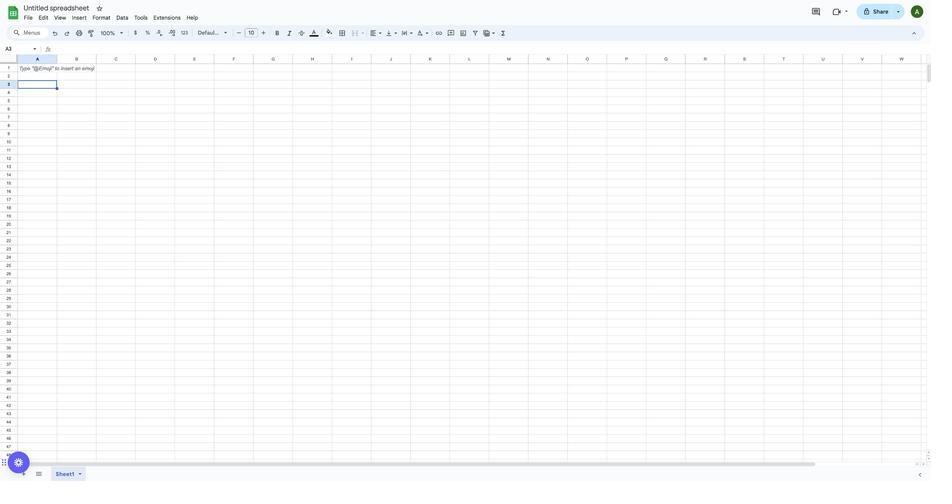 Task type: locate. For each thing, give the bounding box(es) containing it.
None text field
[[3, 45, 32, 53]]

menu bar inside "menu bar" banner
[[21, 10, 201, 23]]

redo (⌘y) image
[[63, 29, 71, 37]]

8 menu item from the left
[[151, 13, 184, 22]]

sheets home image
[[6, 6, 20, 20]]

select merge type image
[[360, 28, 365, 31]]

insert link (⌘k) image
[[435, 29, 443, 37]]

main toolbar
[[48, 27, 510, 40]]

None text field
[[55, 45, 932, 55]]

insert chart image
[[460, 29, 467, 37]]

strikethrough (⌘+shift+x) image
[[298, 29, 306, 37]]

text color image
[[310, 27, 319, 37]]

move image
[[4, 459, 7, 468]]

hide the menus (ctrl+shift+f) image
[[911, 29, 919, 37]]

Menus field
[[10, 27, 49, 38]]

undo (⌘z) image
[[51, 29, 59, 37]]

menu bar
[[21, 10, 201, 23]]

1 horizontal spatial toolbar
[[49, 468, 92, 482]]

0 horizontal spatial toolbar
[[16, 468, 48, 482]]

increase font size (⌘+shift+period) image
[[260, 29, 268, 37]]

create a filter image
[[472, 29, 480, 37]]

2 menu item from the left
[[36, 13, 51, 22]]

2 horizontal spatial toolbar
[[94, 468, 95, 482]]

application
[[0, 0, 932, 482]]

merge cells image
[[351, 29, 359, 37]]

7 menu item from the left
[[131, 13, 151, 22]]

menu bar banner
[[0, 0, 932, 482]]

show all comments image
[[812, 7, 821, 16]]

1 toolbar from the left
[[16, 468, 48, 482]]

font list. default (arial) selected. option
[[198, 27, 219, 38]]

all sheets image
[[33, 468, 45, 481]]

3 menu item from the left
[[51, 13, 69, 22]]

menu item
[[21, 13, 36, 22], [36, 13, 51, 22], [51, 13, 69, 22], [69, 13, 90, 22], [90, 13, 114, 22], [114, 13, 131, 22], [131, 13, 151, 22], [151, 13, 184, 22], [184, 13, 201, 22]]

toolbar
[[16, 468, 48, 482], [49, 468, 92, 482], [94, 468, 95, 482]]



Task type: describe. For each thing, give the bounding box(es) containing it.
borders image
[[338, 27, 347, 38]]

4 menu item from the left
[[69, 13, 90, 22]]

Font size text field
[[245, 28, 258, 38]]

Zoom text field
[[99, 28, 117, 39]]

Zoom field
[[98, 28, 127, 39]]

print (⌘p) image
[[75, 29, 83, 37]]

name box (⌘ + j) element
[[2, 45, 39, 54]]

share. private to only me. image
[[864, 8, 871, 15]]

functions image
[[499, 27, 508, 38]]

9 menu item from the left
[[184, 13, 201, 22]]

bold (⌘b) image
[[274, 29, 281, 37]]

6 menu item from the left
[[114, 13, 131, 22]]

fill color image
[[325, 27, 334, 37]]

star image
[[96, 5, 103, 12]]

5 menu item from the left
[[90, 13, 114, 22]]

3 toolbar from the left
[[94, 468, 95, 482]]

record a loom image
[[14, 459, 23, 468]]

2 toolbar from the left
[[49, 468, 92, 482]]

increase decimal places image
[[168, 29, 176, 37]]

Font size field
[[245, 28, 261, 38]]

Star checkbox
[[94, 3, 105, 14]]

italic (⌘i) image
[[286, 29, 294, 37]]

1 menu item from the left
[[21, 13, 36, 22]]

insert comment (⌘+option+m) image
[[448, 29, 455, 37]]

move image
[[1, 459, 4, 468]]

add sheet image
[[20, 471, 27, 478]]

none text field inside name box (⌘ + j) element
[[3, 45, 32, 53]]

decrease decimal places image
[[156, 29, 164, 37]]

paint format image
[[87, 29, 95, 37]]

decrease font size (⌘+shift+comma) image
[[235, 29, 243, 37]]

quick sharing actions image
[[898, 11, 901, 23]]

Rename text field
[[21, 3, 93, 12]]



Task type: vqa. For each thing, say whether or not it's contained in the screenshot.
theme
no



